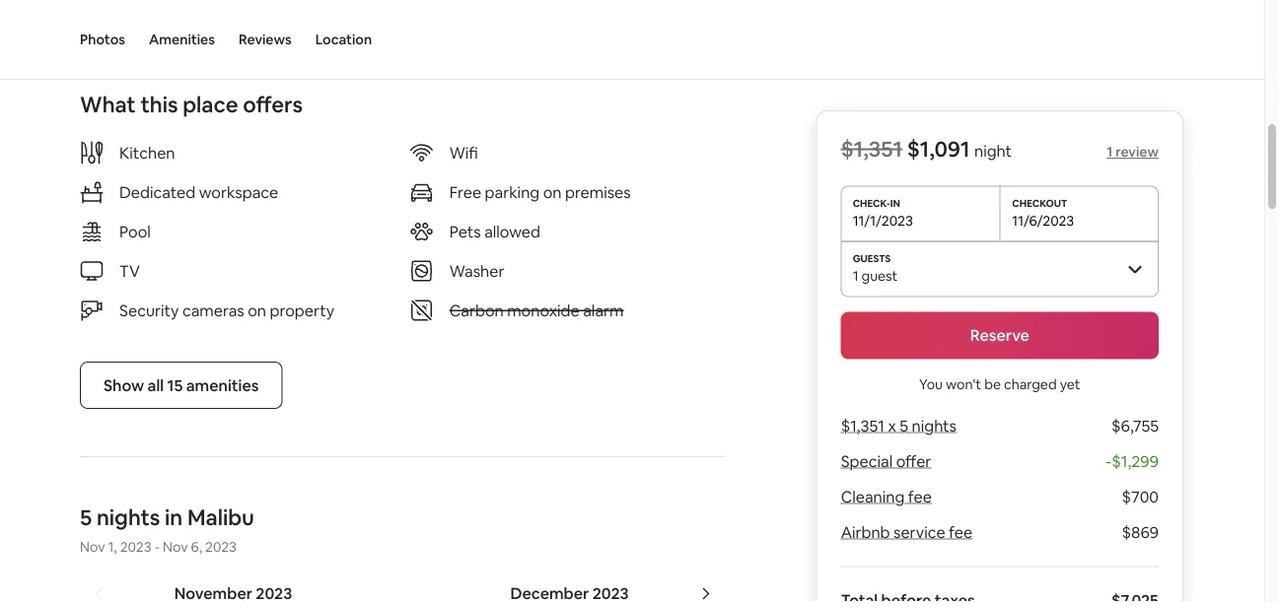 Task type: describe. For each thing, give the bounding box(es) containing it.
place
[[183, 90, 238, 118]]

won't
[[946, 375, 982, 393]]

$1,351 for $1,091
[[841, 135, 903, 163]]

1 guest
[[853, 267, 898, 285]]

$6,755
[[1112, 416, 1159, 437]]

cleaning
[[841, 487, 905, 508]]

free parking on premises
[[450, 182, 631, 202]]

photos
[[80, 31, 125, 48]]

1 2023 from the left
[[120, 539, 152, 556]]

5 inside 5 nights in malibu nov 1, 2023 - nov 6, 2023
[[80, 504, 92, 532]]

alarm
[[583, 300, 624, 321]]

location
[[315, 31, 372, 48]]

reviews button
[[239, 0, 292, 79]]

night
[[975, 141, 1012, 161]]

cleaning fee
[[841, 487, 932, 508]]

reviews
[[239, 31, 292, 48]]

$1,091
[[907, 135, 970, 163]]

yet
[[1060, 375, 1081, 393]]

0 vertical spatial -
[[1106, 452, 1112, 472]]

0 horizontal spatial fee
[[908, 487, 932, 508]]

malibu
[[187, 504, 255, 532]]

reserve button
[[841, 312, 1159, 360]]

$1,351 $1,091 night
[[841, 135, 1012, 163]]

property
[[270, 300, 335, 321]]

review
[[1116, 143, 1159, 161]]

service
[[894, 523, 946, 543]]

$1,299
[[1112, 452, 1159, 472]]

be
[[985, 375, 1001, 393]]

wifi
[[450, 143, 478, 163]]

show
[[104, 375, 144, 396]]

workspace
[[199, 182, 278, 202]]

reserve
[[970, 326, 1030, 346]]

on for parking
[[543, 182, 562, 202]]

1 horizontal spatial fee
[[949, 523, 973, 543]]

show all 15 amenities
[[104, 375, 259, 396]]

carbon
[[450, 300, 504, 321]]

1 for 1 review
[[1107, 143, 1113, 161]]

cleaning fee button
[[841, 487, 932, 508]]

1,
[[108, 539, 117, 556]]

11/1/2023
[[853, 212, 913, 229]]

$869
[[1122, 523, 1159, 543]]

monoxide
[[507, 300, 580, 321]]

6,
[[191, 539, 202, 556]]

1 review button
[[1107, 143, 1159, 161]]

pets
[[450, 222, 481, 242]]

offers
[[243, 90, 303, 118]]

cameras
[[182, 300, 244, 321]]

what this place offers
[[80, 90, 303, 118]]



Task type: vqa. For each thing, say whether or not it's contained in the screenshot.
Profile element
no



Task type: locate. For each thing, give the bounding box(es) containing it.
pets allowed
[[450, 222, 541, 242]]

0 vertical spatial $1,351
[[841, 135, 903, 163]]

x
[[888, 416, 897, 437]]

what
[[80, 90, 136, 118]]

dedicated
[[119, 182, 196, 202]]

0 horizontal spatial nov
[[80, 539, 105, 556]]

nov left 1,
[[80, 539, 105, 556]]

0 vertical spatial 5
[[900, 416, 909, 437]]

$1,351
[[841, 135, 903, 163], [841, 416, 885, 437]]

- inside 5 nights in malibu nov 1, 2023 - nov 6, 2023
[[155, 539, 160, 556]]

kitchen
[[119, 143, 175, 163]]

$1,351 x 5 nights button
[[841, 416, 957, 437]]

special offer
[[841, 452, 932, 472]]

1 left the guest
[[853, 267, 859, 285]]

2 nov from the left
[[163, 539, 188, 556]]

nights
[[912, 416, 957, 437], [97, 504, 160, 532]]

0 horizontal spatial on
[[248, 300, 266, 321]]

5
[[900, 416, 909, 437], [80, 504, 92, 532]]

5 nights in malibu nov 1, 2023 - nov 6, 2023
[[80, 504, 255, 556]]

5 right x
[[900, 416, 909, 437]]

charged
[[1004, 375, 1057, 393]]

- down the $6,755
[[1106, 452, 1112, 472]]

5 left 'in'
[[80, 504, 92, 532]]

1 vertical spatial $1,351
[[841, 416, 885, 437]]

calendar application
[[56, 562, 1280, 603]]

0 vertical spatial 1
[[1107, 143, 1113, 161]]

photos button
[[80, 0, 125, 79]]

1 horizontal spatial -
[[1106, 452, 1112, 472]]

you won't be charged yet
[[920, 375, 1081, 393]]

1 horizontal spatial nights
[[912, 416, 957, 437]]

1 vertical spatial on
[[248, 300, 266, 321]]

-
[[1106, 452, 1112, 472], [155, 539, 160, 556]]

1 horizontal spatial 1
[[1107, 143, 1113, 161]]

airbnb
[[841, 523, 890, 543]]

11/6/2023
[[1013, 212, 1075, 229]]

security cameras on property
[[119, 300, 335, 321]]

1 horizontal spatial 5
[[900, 416, 909, 437]]

premises
[[565, 182, 631, 202]]

show all 15 amenities button
[[80, 362, 283, 410]]

1 horizontal spatial 2023
[[205, 539, 237, 556]]

amenities
[[186, 375, 259, 396]]

$1,351 left $1,091
[[841, 135, 903, 163]]

1 vertical spatial -
[[155, 539, 160, 556]]

0 vertical spatial nights
[[912, 416, 957, 437]]

on for cameras
[[248, 300, 266, 321]]

location button
[[315, 0, 372, 79]]

$1,351 left x
[[841, 416, 885, 437]]

$1,351 for x
[[841, 416, 885, 437]]

1 left review
[[1107, 143, 1113, 161]]

$700
[[1122, 487, 1159, 508]]

nights up offer
[[912, 416, 957, 437]]

2023 right 6,
[[205, 539, 237, 556]]

0 vertical spatial fee
[[908, 487, 932, 508]]

$1,351 x 5 nights
[[841, 416, 957, 437]]

on
[[543, 182, 562, 202], [248, 300, 266, 321]]

1 horizontal spatial nov
[[163, 539, 188, 556]]

carbon monoxide alarm
[[450, 300, 624, 321]]

1 vertical spatial 1
[[853, 267, 859, 285]]

0 horizontal spatial 5
[[80, 504, 92, 532]]

0 horizontal spatial 2023
[[120, 539, 152, 556]]

2 2023 from the left
[[205, 539, 237, 556]]

pool
[[119, 222, 151, 242]]

washer
[[450, 261, 505, 281]]

1 nov from the left
[[80, 539, 105, 556]]

0 horizontal spatial 1
[[853, 267, 859, 285]]

amenities button
[[149, 0, 215, 79]]

1 review
[[1107, 143, 1159, 161]]

fee
[[908, 487, 932, 508], [949, 523, 973, 543]]

1 for 1 guest
[[853, 267, 859, 285]]

on right cameras
[[248, 300, 266, 321]]

dedicated workspace
[[119, 182, 278, 202]]

1 horizontal spatial on
[[543, 182, 562, 202]]

1 vertical spatial fee
[[949, 523, 973, 543]]

nights up 1,
[[97, 504, 160, 532]]

2023
[[120, 539, 152, 556], [205, 539, 237, 556]]

special
[[841, 452, 893, 472]]

2 $1,351 from the top
[[841, 416, 885, 437]]

15
[[167, 375, 183, 396]]

1
[[1107, 143, 1113, 161], [853, 267, 859, 285]]

security
[[119, 300, 179, 321]]

in
[[165, 504, 183, 532]]

this
[[141, 90, 178, 118]]

allowed
[[485, 222, 541, 242]]

amenities
[[149, 31, 215, 48]]

2023 right 1,
[[120, 539, 152, 556]]

1 guest button
[[841, 241, 1159, 296]]

special offer button
[[841, 452, 932, 472]]

- left 6,
[[155, 539, 160, 556]]

1 inside popup button
[[853, 267, 859, 285]]

on right parking
[[543, 182, 562, 202]]

1 vertical spatial nights
[[97, 504, 160, 532]]

all
[[148, 375, 164, 396]]

free
[[450, 182, 481, 202]]

offer
[[896, 452, 932, 472]]

nov
[[80, 539, 105, 556], [163, 539, 188, 556]]

1 vertical spatial 5
[[80, 504, 92, 532]]

airbnb service fee
[[841, 523, 973, 543]]

fee up service
[[908, 487, 932, 508]]

0 vertical spatial on
[[543, 182, 562, 202]]

0 horizontal spatial nights
[[97, 504, 160, 532]]

nov left 6,
[[163, 539, 188, 556]]

you
[[920, 375, 943, 393]]

guest
[[862, 267, 898, 285]]

tv
[[119, 261, 140, 281]]

1 $1,351 from the top
[[841, 135, 903, 163]]

airbnb service fee button
[[841, 523, 973, 543]]

0 horizontal spatial -
[[155, 539, 160, 556]]

nights inside 5 nights in malibu nov 1, 2023 - nov 6, 2023
[[97, 504, 160, 532]]

fee right service
[[949, 523, 973, 543]]

parking
[[485, 182, 540, 202]]

-$1,299
[[1106, 452, 1159, 472]]



